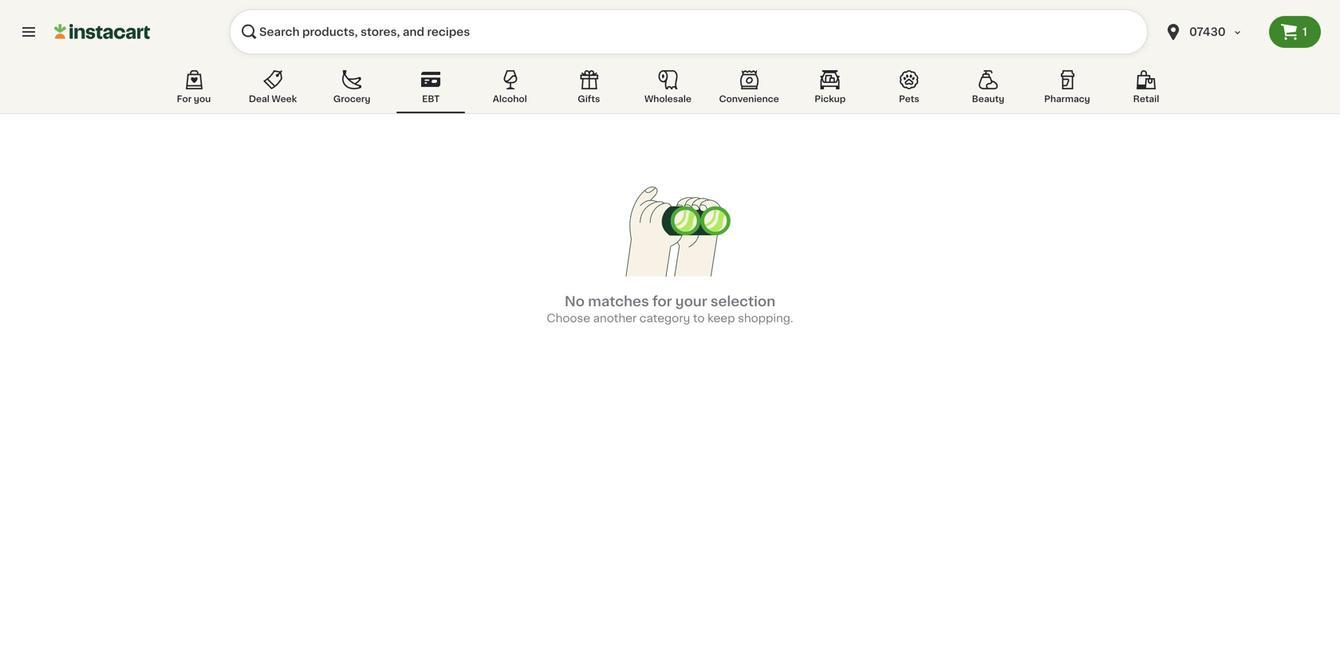 Task type: vqa. For each thing, say whether or not it's contained in the screenshot.
No matches for your selection Choose another category to keep shopping.
yes



Task type: locate. For each thing, give the bounding box(es) containing it.
beauty button
[[954, 67, 1022, 113]]

pharmacy
[[1044, 95, 1090, 103]]

1
[[1303, 26, 1307, 37]]

pickup
[[815, 95, 846, 103]]

category
[[640, 313, 690, 324]]

wholesale
[[644, 95, 691, 103]]

pickup button
[[796, 67, 864, 113]]

None search field
[[230, 10, 1148, 54]]

pets button
[[875, 67, 943, 113]]

wholesale button
[[634, 67, 702, 113]]

matches
[[588, 295, 649, 308]]

for you button
[[160, 67, 228, 113]]

for you
[[177, 95, 211, 103]]

07430
[[1189, 26, 1226, 37]]

alcohol button
[[476, 67, 544, 113]]

pharmacy button
[[1033, 67, 1101, 113]]

choose
[[547, 313, 590, 324]]

week
[[272, 95, 297, 103]]

shopping.
[[738, 313, 793, 324]]

instacart image
[[54, 22, 150, 41]]

07430 button
[[1154, 10, 1269, 54], [1164, 10, 1259, 54]]

your
[[675, 295, 707, 308]]

grocery button
[[318, 67, 386, 113]]

deal week button
[[239, 67, 307, 113]]

retail button
[[1112, 67, 1180, 113]]



Task type: describe. For each thing, give the bounding box(es) containing it.
another
[[593, 313, 637, 324]]

deal week
[[249, 95, 297, 103]]

for
[[652, 295, 672, 308]]

gifts
[[578, 95, 600, 103]]

beauty
[[972, 95, 1004, 103]]

no
[[565, 295, 585, 308]]

alcohol
[[493, 95, 527, 103]]

Search field
[[230, 10, 1148, 54]]

grocery
[[333, 95, 370, 103]]

gifts button
[[555, 67, 623, 113]]

for
[[177, 95, 192, 103]]

to
[[693, 313, 705, 324]]

1 button
[[1269, 16, 1321, 48]]

no matches for your selection choose another category to keep shopping.
[[547, 295, 793, 324]]

pets
[[899, 95, 919, 103]]

selection
[[711, 295, 775, 308]]

retail
[[1133, 95, 1159, 103]]

convenience
[[719, 95, 779, 103]]

you
[[194, 95, 211, 103]]

keep
[[707, 313, 735, 324]]

2 07430 button from the left
[[1164, 10, 1259, 54]]

ebt button
[[397, 67, 465, 113]]

1 07430 button from the left
[[1154, 10, 1269, 54]]

shop categories tab list
[[160, 67, 1181, 113]]

deal
[[249, 95, 270, 103]]

convenience button
[[713, 67, 785, 113]]

ebt
[[422, 95, 440, 103]]



